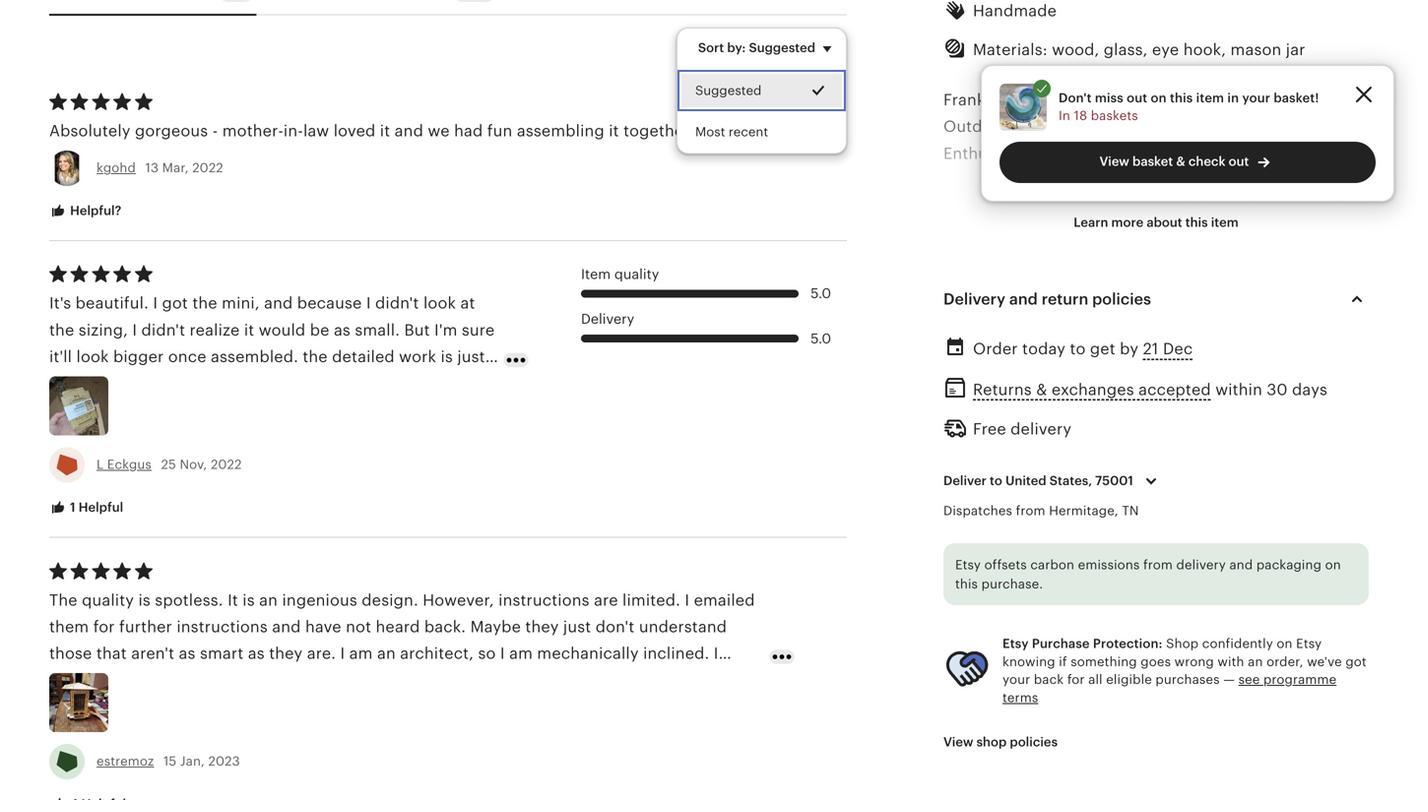 Task type: locate. For each thing, give the bounding box(es) containing it.
it down once
[[159, 375, 170, 393]]

0 horizontal spatial feeder
[[944, 466, 994, 484]]

2 horizontal spatial an
[[1326, 225, 1344, 243]]

0 horizontal spatial architectural
[[944, 359, 1042, 377]]

0 vertical spatial for
[[1253, 118, 1275, 136]]

delivery for delivery
[[581, 312, 635, 327]]

an inside the shop confidently on etsy knowing if something goes wrong with an order, we've got your back for all eligible purchases —
[[1248, 655, 1263, 670]]

1 vertical spatial got
[[1346, 655, 1367, 670]]

3d up days
[[1323, 359, 1344, 377]]

1 vertical spatial suggested
[[695, 83, 762, 98]]

delivery for delivery and return policies
[[944, 291, 1006, 309]]

2 vertical spatial on
[[1277, 637, 1293, 652]]

in
[[1228, 90, 1240, 105], [1101, 734, 1115, 752]]

0 horizontal spatial your
[[1003, 673, 1031, 688]]

your up art
[[1243, 90, 1271, 105]]

3d
[[1158, 91, 1180, 109], [1323, 359, 1344, 377]]

0 horizontal spatial got
[[162, 295, 188, 313]]

human
[[1295, 493, 1347, 511]]

2 vertical spatial your
[[1003, 673, 1031, 688]]

function.
[[1178, 439, 1247, 457]]

1 horizontal spatial in
[[1228, 90, 1240, 105]]

and left we
[[395, 122, 424, 140]]

etsy up features:
[[956, 558, 981, 573]]

0 vertical spatial with
[[1180, 332, 1213, 350]]

item inside don't miss out on this item in your basket! in 18 baskets
[[1197, 90, 1225, 105]]

and inside frank lloyd wright inspired 3d puzzle bird feeder and outdoor garden lantern - functional art for avian enthusiasts
[[1330, 91, 1359, 109]]

of up crafted
[[1279, 332, 1295, 350]]

1 horizontal spatial &
[[1177, 154, 1186, 169]]

lantern down our
[[1120, 386, 1175, 404]]

just down blending
[[1044, 466, 1072, 484]]

frank up outdoor
[[944, 91, 986, 109]]

feathered
[[1125, 493, 1199, 511]]

1 horizontal spatial for
[[1253, 118, 1275, 136]]

1 horizontal spatial view
[[1100, 154, 1130, 169]]

on inside etsy offsets carbon emissions from delivery and packaging on this purchase.
[[1326, 558, 1342, 573]]

brilliance!
[[1046, 359, 1122, 377]]

returns
[[973, 381, 1032, 399]]

assembled.
[[211, 348, 298, 366]]

piece inside the description: welcome birds to your garden with a touch of architectural brilliance! our meticulously crafted 3d puzzle bird feeder and lantern pays homage to the iconic design principles of frank lloyd wright, seamlessly blending form and function. this bird feeder is not just a feeding station, but a piece of art that will captivate both feathered friends and human admirers alike.
[[1258, 466, 1301, 484]]

1 vertical spatial delivery
[[581, 312, 635, 327]]

etsy inside etsy offsets carbon emissions from delivery and packaging on this purchase.
[[956, 558, 981, 573]]

1 vertical spatial for
[[1068, 673, 1085, 688]]

0 horizontal spatial 3d
[[1158, 91, 1180, 109]]

so
[[240, 375, 258, 393]]

your up terms
[[1003, 673, 1031, 688]]

wrong
[[1175, 655, 1215, 670]]

0 horizontal spatial view
[[944, 735, 974, 750]]

it right the loved
[[380, 122, 390, 140]]

1 horizontal spatial delivery
[[1177, 558, 1226, 573]]

2 horizontal spatial on
[[1326, 558, 1342, 573]]

2 horizontal spatial lloyd
[[1198, 413, 1240, 430]]

2 horizontal spatial feeder
[[1318, 627, 1368, 645]]

it left shop
[[944, 734, 954, 752]]

it up assembled.
[[244, 322, 254, 339]]

a
[[1217, 332, 1226, 350], [1077, 466, 1086, 484], [1245, 466, 1254, 484], [958, 734, 967, 752]]

lloyd up function.
[[1198, 413, 1240, 430]]

this up 'essence' at the bottom right of page
[[1251, 627, 1279, 645]]

kgohd 13 mar, 2022
[[97, 161, 223, 176]]

reflect
[[1138, 654, 1188, 672]]

returns & exchanges accepted button
[[973, 376, 1212, 405]]

suggested inside 'dropdown button'
[[749, 41, 816, 55]]

the down crafted
[[1306, 386, 1331, 404]]

crafted
[[1263, 359, 1318, 377]]

programme
[[1264, 673, 1337, 688]]

out right 'check'
[[1229, 154, 1250, 169]]

small.
[[355, 322, 400, 339]]

bird up design
[[998, 386, 1029, 404]]

and left 'return'
[[1010, 291, 1038, 309]]

basket
[[1133, 154, 1174, 169]]

1 horizontal spatial your
[[1083, 332, 1117, 350]]

lloyd up geometric
[[944, 681, 985, 698]]

1 horizontal spatial lloyd
[[990, 91, 1032, 109]]

1 horizontal spatial garden
[[1121, 332, 1176, 350]]

terms
[[1003, 691, 1039, 706]]

and up would
[[264, 295, 293, 313]]

with up meticulously
[[1180, 332, 1213, 350]]

lantern down miss
[[1072, 118, 1126, 136]]

0 horizontal spatial look
[[76, 348, 109, 366]]

1 vertical spatial garden
[[1121, 332, 1176, 350]]

1 vertical spatial lloyd
[[1198, 413, 1240, 430]]

as
[[334, 322, 351, 339]]

back
[[1034, 673, 1064, 688]]

assembling
[[517, 122, 605, 140]]

piece down the this
[[1258, 466, 1301, 484]]

piece up wrong
[[1184, 627, 1227, 645]]

1 vertical spatial frank
[[1152, 413, 1194, 430]]

1 horizontal spatial just
[[1044, 466, 1072, 484]]

1 vertical spatial just
[[1044, 466, 1072, 484]]

eckgus
[[107, 458, 152, 473]]

it left also
[[1222, 225, 1233, 243]]

out right miss
[[1127, 90, 1148, 105]]

also
[[1237, 225, 1268, 243]]

view left shop
[[944, 735, 974, 750]]

i right "beautiful."
[[153, 295, 158, 313]]

1 horizontal spatial on
[[1277, 637, 1293, 652]]

handmade
[[973, 2, 1057, 20]]

the down >>
[[944, 225, 969, 243]]

0 vertical spatial frank
[[944, 91, 986, 109]]

and inside • architectural elegance: every piece of this bird feeder is intricately designed to reflect the essence of frank lloyd wright's architectural style. the clean lines, geometric patterns, and harmonious proportions make it a statement piece in any outdoor space.
[[1101, 707, 1130, 725]]

art
[[1225, 118, 1249, 136]]

etsy up we've
[[1297, 637, 1322, 652]]

delivery down 'item'
[[581, 312, 635, 327]]

0 vertical spatial 5.0
[[811, 286, 832, 302]]

21
[[1143, 341, 1159, 358]]

garden up our
[[1121, 332, 1176, 350]]

for inside the shop confidently on etsy knowing if something goes wrong with an order, we've got your back for all eligible purchases —
[[1068, 673, 1085, 688]]

i up bigger
[[132, 322, 137, 339]]

this inside >> small lantern currently unavailable this season, only the full size birdfeeder is an option. it also makes an amazing lantern!
[[1235, 198, 1263, 216]]

and right "feeder"
[[1330, 91, 1359, 109]]

from up alike. on the right of page
[[1016, 504, 1046, 518]]

lantern inside the description: welcome birds to your garden with a touch of architectural brilliance! our meticulously crafted 3d puzzle bird feeder and lantern pays homage to the iconic design principles of frank lloyd wright, seamlessly blending form and function. this bird feeder is not just a feeding station, but a piece of art that will captivate both feathered friends and human admirers alike.
[[1120, 386, 1175, 404]]

welcome
[[944, 332, 1015, 350]]

this up also
[[1235, 198, 1263, 216]]

this inside • architectural elegance: every piece of this bird feeder is intricately designed to reflect the essence of frank lloyd wright's architectural style. the clean lines, geometric patterns, and harmonious proportions make it a statement piece in any outdoor space.
[[1251, 627, 1279, 645]]

deliver to united states, 75001 button
[[929, 461, 1178, 502]]

lantern up size
[[1012, 198, 1066, 216]]

shop confidently on etsy knowing if something goes wrong with an order, we've got your back for all eligible purchases —
[[1003, 637, 1367, 688]]

l eckgus 25 nov, 2022
[[97, 458, 242, 473]]

a right 'but'
[[1245, 466, 1254, 484]]

and left packaging
[[1230, 558, 1253, 573]]

is down •
[[944, 654, 956, 672]]

policies down patterns,
[[1010, 735, 1058, 750]]

garden
[[1013, 118, 1068, 136], [1121, 332, 1176, 350]]

1 5.0 from the top
[[811, 286, 832, 302]]

0 vertical spatial &
[[1177, 154, 1186, 169]]

order today to get by 21 dec
[[973, 341, 1193, 358]]

>> small lantern currently unavailable this season, only the full size birdfeeder is an option. it also makes an amazing lantern!
[[944, 198, 1367, 270]]

size
[[1005, 225, 1034, 243]]

see programme terms link
[[1003, 673, 1337, 706]]

and
[[1330, 91, 1359, 109], [395, 122, 424, 140], [1010, 291, 1038, 309], [264, 295, 293, 313], [126, 375, 155, 393], [1087, 386, 1116, 404], [1145, 439, 1174, 457], [1261, 493, 1290, 511], [1230, 558, 1253, 573], [1101, 707, 1130, 725]]

description: welcome birds to your garden with a touch of architectural brilliance! our meticulously crafted 3d puzzle bird feeder and lantern pays homage to the iconic design principles of frank lloyd wright, seamlessly blending form and function. this bird feeder is not just a feeding station, but a piece of art that will captivate both feathered friends and human admirers alike.
[[944, 306, 1347, 538]]

suggested up most recent
[[695, 83, 762, 98]]

is inside it's beautiful. i got the mini, and because i didn't look at the sizing, i didn't realize it would be as small. but i'm sure it'll look bigger once assembled. the detailed work is just stunning, and it shipped so fast. thank you!
[[441, 348, 453, 366]]

1 horizontal spatial architectural
[[1057, 681, 1155, 698]]

it
[[1222, 225, 1233, 243], [159, 375, 170, 393]]

1 vertical spatial item
[[1211, 215, 1239, 230]]

hermitage,
[[1049, 504, 1119, 518]]

in inside don't miss out on this item in your basket! in 18 baskets
[[1228, 90, 1240, 105]]

shop
[[1167, 637, 1199, 652]]

- left mother-
[[212, 122, 218, 140]]

0 horizontal spatial policies
[[1010, 735, 1058, 750]]

on up functional
[[1151, 90, 1167, 105]]

and up any
[[1101, 707, 1130, 725]]

frank inside • architectural elegance: every piece of this bird feeder is intricately designed to reflect the essence of frank lloyd wright's architectural style. the clean lines, geometric patterns, and harmonious proportions make it a statement piece in any outdoor space.
[[1309, 654, 1351, 672]]

is left not on the bottom right of the page
[[998, 466, 1010, 484]]

menu
[[677, 27, 847, 154]]

lantern
[[1072, 118, 1126, 136], [1012, 198, 1066, 216], [1120, 386, 1175, 404]]

0 vertical spatial lantern
[[1072, 118, 1126, 136]]

1 horizontal spatial from
[[1144, 558, 1173, 573]]

view
[[1100, 154, 1130, 169], [944, 735, 974, 750]]

1 vertical spatial your
[[1083, 332, 1117, 350]]

0 vertical spatial view
[[1100, 154, 1130, 169]]

frank up programme
[[1309, 654, 1351, 672]]

lloyd inside the description: welcome birds to your garden with a touch of architectural brilliance! our meticulously crafted 3d puzzle bird feeder and lantern pays homage to the iconic design principles of frank lloyd wright, seamlessly blending form and function. this bird feeder is not just a feeding station, but a piece of art that will captivate both feathered friends and human admirers alike.
[[1198, 413, 1240, 430]]

0 vertical spatial out
[[1127, 90, 1148, 105]]

2 vertical spatial lloyd
[[944, 681, 985, 698]]

garden down "wright"
[[1013, 118, 1068, 136]]

delivery inside etsy offsets carbon emissions from delivery and packaging on this purchase.
[[1177, 558, 1226, 573]]

just
[[457, 348, 485, 366], [1044, 466, 1072, 484]]

view basket & check out link
[[1000, 142, 1376, 183]]

0 vertical spatial delivery
[[1011, 421, 1072, 439]]

within
[[1216, 381, 1263, 399]]

>>
[[944, 198, 960, 216]]

bird right the this
[[1287, 439, 1318, 457]]

lantern inside frank lloyd wright inspired 3d puzzle bird feeder and outdoor garden lantern - functional art for avian enthusiasts
[[1072, 118, 1126, 136]]

delivery inside dropdown button
[[944, 291, 1006, 309]]

-
[[1131, 118, 1136, 136], [212, 122, 218, 140]]

the up purchases
[[1192, 654, 1217, 672]]

dispatches
[[944, 504, 1013, 518]]

in inside • architectural elegance: every piece of this bird feeder is intricately designed to reflect the essence of frank lloyd wright's architectural style. the clean lines, geometric patterns, and harmonious proportions make it a statement piece in any outdoor space.
[[1101, 734, 1115, 752]]

eye
[[1153, 41, 1180, 58]]

3d up functional
[[1158, 91, 1180, 109]]

frank down accepted
[[1152, 413, 1194, 430]]

this left purchase.
[[956, 577, 978, 592]]

delivery down amazing
[[944, 291, 1006, 309]]

for right art
[[1253, 118, 1275, 136]]

is inside >> small lantern currently unavailable this season, only the full size birdfeeder is an option. it also makes an amazing lantern!
[[1123, 225, 1136, 243]]

etsy up knowing
[[1003, 637, 1029, 652]]

delivery
[[944, 291, 1006, 309], [581, 312, 635, 327]]

1 vertical spatial delivery
[[1177, 558, 1226, 573]]

& left 'check'
[[1177, 154, 1186, 169]]

1 vertical spatial architectural
[[1057, 681, 1155, 698]]

piece
[[1258, 466, 1301, 484], [1184, 627, 1227, 645], [1054, 734, 1096, 752]]

glass,
[[1104, 41, 1148, 58]]

0 vertical spatial just
[[457, 348, 485, 366]]

this inside learn more about this item dropdown button
[[1186, 215, 1208, 230]]

absolutely gorgeous - mother-in-law loved it and we had fun assembling it together.
[[49, 122, 694, 140]]

0 horizontal spatial just
[[457, 348, 485, 366]]

2 5.0 from the top
[[811, 331, 832, 347]]

out inside view basket & check out link
[[1229, 154, 1250, 169]]

elegance:
[[1058, 627, 1134, 645]]

tab list
[[49, 0, 847, 16]]

2 horizontal spatial etsy
[[1297, 637, 1322, 652]]

i up small.
[[366, 295, 371, 313]]

delivery down "friends"
[[1177, 558, 1226, 573]]

of up 'essence' at the bottom right of page
[[1231, 627, 1247, 645]]

for down designed
[[1068, 673, 1085, 688]]

on up the order,
[[1277, 637, 1293, 652]]

1 vertical spatial it
[[159, 375, 170, 393]]

feeder down brilliance!
[[1033, 386, 1083, 404]]

0 vertical spatial piece
[[1258, 466, 1301, 484]]

1 vertical spatial didn't
[[141, 322, 185, 339]]

piece down patterns,
[[1054, 734, 1096, 752]]

it left together.
[[609, 122, 619, 140]]

is inside the description: welcome birds to your garden with a touch of architectural brilliance! our meticulously crafted 3d puzzle bird feeder and lantern pays homage to the iconic design principles of frank lloyd wright, seamlessly blending form and function. this bird feeder is not just a feeding station, but a piece of art that will captivate both feathered friends and human admirers alike.
[[998, 466, 1010, 484]]

this right about
[[1186, 215, 1208, 230]]

2 vertical spatial frank
[[1309, 654, 1351, 672]]

1 vertical spatial policies
[[1010, 735, 1058, 750]]

from right the "emissions" at right bottom
[[1144, 558, 1173, 573]]

etsy for etsy purchase protection:
[[1003, 637, 1029, 652]]

geometric
[[944, 707, 1023, 725]]

frank lloyd wright inspired 3d puzzle bird feeder and outdoor garden lantern - functional art for avian enthusiasts
[[944, 91, 1359, 162]]

0 horizontal spatial out
[[1127, 90, 1148, 105]]

intricately
[[960, 654, 1038, 672]]

0 vertical spatial suggested
[[749, 41, 816, 55]]

2022 right nov,
[[211, 458, 242, 473]]

1 horizontal spatial delivery
[[944, 291, 1006, 309]]

view inside button
[[944, 735, 974, 750]]

0 vertical spatial your
[[1243, 90, 1271, 105]]

1 horizontal spatial feeder
[[1033, 386, 1083, 404]]

lantern inside >> small lantern currently unavailable this season, only the full size birdfeeder is an option. it also makes an amazing lantern!
[[1012, 198, 1066, 216]]

0 horizontal spatial from
[[1016, 504, 1046, 518]]

architectural down something
[[1057, 681, 1155, 698]]

1 vertical spatial out
[[1229, 154, 1250, 169]]

feeder up we've
[[1318, 627, 1368, 645]]

with
[[1180, 332, 1213, 350], [1218, 655, 1245, 670]]

0 vertical spatial garden
[[1013, 118, 1068, 136]]

out
[[1127, 90, 1148, 105], [1229, 154, 1250, 169]]

0 horizontal spatial etsy
[[956, 558, 981, 573]]

1 vertical spatial lantern
[[1012, 198, 1066, 216]]

this up functional
[[1170, 90, 1193, 105]]

principles
[[1051, 413, 1128, 430]]

policies up 'by' in the right of the page
[[1093, 291, 1152, 309]]

in left any
[[1101, 734, 1115, 752]]

unavailable
[[1144, 198, 1231, 216]]

is down i'm
[[441, 348, 453, 366]]

if
[[1059, 655, 1068, 670]]

0 horizontal spatial &
[[1037, 381, 1048, 399]]

for
[[1253, 118, 1275, 136], [1068, 673, 1085, 688]]

0 vertical spatial lloyd
[[990, 91, 1032, 109]]

didn't
[[375, 295, 419, 313], [141, 322, 185, 339]]

2 horizontal spatial piece
[[1258, 466, 1301, 484]]

delivery and return policies button
[[926, 276, 1387, 323]]

blending
[[1032, 439, 1100, 457]]

designed
[[1042, 654, 1113, 672]]

0 horizontal spatial with
[[1180, 332, 1213, 350]]

1 vertical spatial &
[[1037, 381, 1048, 399]]

architectural down order
[[944, 359, 1042, 377]]

- down inspired
[[1131, 118, 1136, 136]]

frank inside the description: welcome birds to your garden with a touch of architectural brilliance! our meticulously crafted 3d puzzle bird feeder and lantern pays homage to the iconic design principles of frank lloyd wright, seamlessly blending form and function. this bird feeder is not just a feeding station, but a piece of art that will captivate both feathered friends and human admirers alike.
[[1152, 413, 1194, 430]]

1 vertical spatial on
[[1326, 558, 1342, 573]]

1 horizontal spatial policies
[[1093, 291, 1152, 309]]

etsy offsets carbon emissions from delivery and packaging on this purchase.
[[956, 558, 1342, 592]]

0 vertical spatial on
[[1151, 90, 1167, 105]]

sort
[[698, 41, 724, 55]]

0 horizontal spatial in
[[1101, 734, 1115, 752]]

got right we've
[[1346, 655, 1367, 670]]

lloyd inside • architectural elegance: every piece of this bird feeder is intricately designed to reflect the essence of frank lloyd wright's architectural style. the clean lines, geometric patterns, and harmonious proportions make it a statement piece in any outdoor space.
[[944, 681, 985, 698]]

view shop policies button
[[929, 725, 1073, 761]]

0 vertical spatial item
[[1197, 90, 1225, 105]]

view left basket
[[1100, 154, 1130, 169]]

2 vertical spatial bird
[[1283, 627, 1314, 645]]

0 horizontal spatial frank
[[944, 91, 986, 109]]

1 horizontal spatial piece
[[1184, 627, 1227, 645]]

that
[[944, 493, 974, 511]]

1 horizontal spatial frank
[[1152, 413, 1194, 430]]

•
[[944, 627, 949, 645]]

0 vertical spatial 3d
[[1158, 91, 1180, 109]]

3d inside the description: welcome birds to your garden with a touch of architectural brilliance! our meticulously crafted 3d puzzle bird feeder and lantern pays homage to the iconic design principles of frank lloyd wright, seamlessly blending form and function. this bird feeder is not just a feeding station, but a piece of art that will captivate both feathered friends and human admirers alike.
[[1323, 359, 1344, 377]]

states,
[[1050, 474, 1093, 489]]

0 vertical spatial it
[[1222, 225, 1233, 243]]

don't miss out on this item in your basket! in 18 baskets
[[1059, 90, 1320, 123]]

because
[[297, 295, 362, 313]]

5.0 for item quality
[[811, 286, 832, 302]]

exchanges
[[1052, 381, 1135, 399]]

item right about
[[1211, 215, 1239, 230]]

this inside etsy offsets carbon emissions from delivery and packaging on this purchase.
[[956, 577, 978, 592]]

2 horizontal spatial frank
[[1309, 654, 1351, 672]]

estremoz
[[97, 755, 154, 770]]

out inside don't miss out on this item in your basket! in 18 baskets
[[1127, 90, 1148, 105]]

didn't up small.
[[375, 295, 419, 313]]

delivery up blending
[[1011, 421, 1072, 439]]

is down the currently
[[1123, 225, 1136, 243]]

& up design
[[1037, 381, 1048, 399]]

wright
[[1036, 91, 1087, 109]]

0 vertical spatial feeder
[[1033, 386, 1083, 404]]

didn't up once
[[141, 322, 185, 339]]

with up —
[[1218, 655, 1245, 670]]

the up it'll at the left
[[49, 322, 74, 339]]

0 vertical spatial in
[[1228, 90, 1240, 105]]

suggested right by: in the right of the page
[[749, 41, 816, 55]]

look up i'm
[[424, 295, 456, 313]]

in up art
[[1228, 90, 1240, 105]]

1 horizontal spatial -
[[1131, 118, 1136, 136]]

1 horizontal spatial etsy
[[1003, 637, 1029, 652]]

0 vertical spatial got
[[162, 295, 188, 313]]

bird inside • architectural elegance: every piece of this bird feeder is intricately designed to reflect the essence of frank lloyd wright's architectural style. the clean lines, geometric patterns, and harmonious proportions make it a statement piece in any outdoor space.
[[1283, 627, 1314, 645]]

we
[[428, 122, 450, 140]]

absolutely
[[49, 122, 131, 140]]

1 horizontal spatial got
[[1346, 655, 1367, 670]]

0 horizontal spatial delivery
[[581, 312, 635, 327]]

1 horizontal spatial out
[[1229, 154, 1250, 169]]

bird up the order,
[[1283, 627, 1314, 645]]

of up 'form'
[[1132, 413, 1148, 430]]

policies inside button
[[1010, 735, 1058, 750]]



Task type: vqa. For each thing, say whether or not it's contained in the screenshot.
Shoes to the middle
no



Task type: describe. For each thing, give the bounding box(es) containing it.
be
[[310, 322, 330, 339]]

avian
[[1279, 118, 1321, 136]]

loved
[[334, 122, 376, 140]]

but
[[1215, 466, 1241, 484]]

0 horizontal spatial -
[[212, 122, 218, 140]]

etsy inside the shop confidently on etsy knowing if something goes wrong with an order, we've got your back for all eligible purchases —
[[1297, 637, 1322, 652]]

check
[[1189, 154, 1226, 169]]

free
[[973, 421, 1007, 439]]

outdoor
[[1150, 734, 1212, 752]]

view for view shop policies
[[944, 735, 974, 750]]

- inside frank lloyd wright inspired 3d puzzle bird feeder and outdoor garden lantern - functional art for avian enthusiasts
[[1131, 118, 1136, 136]]

currently
[[1070, 198, 1140, 216]]

only
[[1331, 198, 1367, 216]]

captivate
[[1009, 493, 1080, 511]]

and left human on the bottom right of the page
[[1261, 493, 1290, 511]]

birds
[[1019, 332, 1058, 350]]

on inside don't miss out on this item in your basket! in 18 baskets
[[1151, 90, 1167, 105]]

accepted
[[1139, 381, 1212, 399]]

of left the art
[[1305, 466, 1321, 484]]

and down bigger
[[126, 375, 155, 393]]

don't
[[1059, 90, 1092, 105]]

to inside dropdown button
[[990, 474, 1003, 489]]

and inside etsy offsets carbon emissions from delivery and packaging on this purchase.
[[1230, 558, 1253, 573]]

lantern!
[[1013, 252, 1072, 270]]

• architectural elegance: every piece of this bird feeder is intricately designed to reflect the essence of frank lloyd wright's architectural style. the clean lines, geometric patterns, and harmonious proportions make it a statement piece in any outdoor space.
[[944, 627, 1368, 752]]

2 vertical spatial piece
[[1054, 734, 1096, 752]]

it inside it's beautiful. i got the mini, and because i didn't look at the sizing, i didn't realize it would be as small. but i'm sure it'll look bigger once assembled. the detailed work is just stunning, and it shipped so fast. thank you!
[[244, 322, 254, 339]]

0 vertical spatial 2022
[[192, 161, 223, 176]]

days
[[1293, 381, 1328, 399]]

art
[[1325, 466, 1346, 484]]

a up meticulously
[[1217, 332, 1226, 350]]

dec
[[1163, 341, 1193, 358]]

fast.
[[263, 375, 296, 393]]

this
[[1252, 439, 1283, 457]]

your inside the description: welcome birds to your garden with a touch of architectural brilliance! our meticulously crafted 3d puzzle bird feeder and lantern pays homage to the iconic design principles of frank lloyd wright, seamlessly blending form and function. this bird feeder is not just a feeding station, but a piece of art that will captivate both feathered friends and human admirers alike.
[[1083, 332, 1117, 350]]

but
[[404, 322, 430, 339]]

architectural inside • architectural elegance: every piece of this bird feeder is intricately designed to reflect the essence of frank lloyd wright's architectural style. the clean lines, geometric patterns, and harmonious proportions make it a statement piece in any outdoor space.
[[1057, 681, 1155, 698]]

2 horizontal spatial i
[[366, 295, 371, 313]]

got inside it's beautiful. i got the mini, and because i didn't look at the sizing, i didn't realize it would be as small. but i'm sure it'll look bigger once assembled. the detailed work is just stunning, and it shipped so fast. thank you!
[[162, 295, 188, 313]]

and up principles
[[1087, 386, 1116, 404]]

kgohd
[[97, 161, 136, 176]]

helpful?
[[67, 203, 121, 218]]

any
[[1119, 734, 1146, 752]]

view details of this review photo by l eckgus image
[[49, 377, 108, 436]]

from inside etsy offsets carbon emissions from delivery and packaging on this purchase.
[[1144, 558, 1173, 573]]

it inside it's beautiful. i got the mini, and because i didn't look at the sizing, i didn't realize it would be as small. but i'm sure it'll look bigger once assembled. the detailed work is just stunning, and it shipped so fast. thank you!
[[159, 375, 170, 393]]

0 horizontal spatial didn't
[[141, 322, 185, 339]]

frank inside frank lloyd wright inspired 3d puzzle bird feeder and outdoor garden lantern - functional art for avian enthusiasts
[[944, 91, 986, 109]]

1 vertical spatial piece
[[1184, 627, 1227, 645]]

feeder inside • architectural elegance: every piece of this bird feeder is intricately designed to reflect the essence of frank lloyd wright's architectural style. the clean lines, geometric patterns, and harmonious proportions make it a statement piece in any outdoor space.
[[1318, 627, 1368, 645]]

helpful
[[79, 500, 123, 515]]

tn
[[1122, 504, 1139, 518]]

materials: wood, glass, eye hook, mason jar
[[973, 41, 1306, 58]]

deliver to united states, 75001
[[944, 474, 1134, 489]]

of up programme
[[1289, 654, 1305, 672]]

to inside • architectural elegance: every piece of this bird feeder is intricately designed to reflect the essence of frank lloyd wright's architectural style. the clean lines, geometric patterns, and harmonious proportions make it a statement piece in any outdoor space.
[[1118, 654, 1133, 672]]

miss
[[1095, 90, 1124, 105]]

in
[[1059, 108, 1071, 123]]

packaging
[[1257, 558, 1322, 573]]

both
[[1085, 493, 1121, 511]]

the inside >> small lantern currently unavailable this season, only the full size birdfeeder is an option. it also makes an amazing lantern!
[[944, 225, 969, 243]]

basket!
[[1274, 90, 1320, 105]]

0 horizontal spatial i
[[132, 322, 137, 339]]

law
[[303, 122, 329, 140]]

estremoz link
[[97, 755, 154, 770]]

style.
[[1159, 681, 1200, 698]]

purchase
[[1032, 637, 1090, 652]]

lloyd inside frank lloyd wright inspired 3d puzzle bird feeder and outdoor garden lantern - functional art for avian enthusiasts
[[990, 91, 1032, 109]]

a down blending
[[1077, 466, 1086, 484]]

your inside the shop confidently on etsy knowing if something goes wrong with an order, we've got your back for all eligible purchases —
[[1003, 673, 1031, 688]]

1 helpful button
[[34, 490, 138, 526]]

0 vertical spatial from
[[1016, 504, 1046, 518]]

etsy purchase protection:
[[1003, 637, 1163, 652]]

friends
[[1203, 493, 1257, 511]]

for inside frank lloyd wright inspired 3d puzzle bird feeder and outdoor garden lantern - functional art for avian enthusiasts
[[1253, 118, 1275, 136]]

1 horizontal spatial didn't
[[375, 295, 419, 313]]

mother-
[[222, 122, 284, 140]]

is inside • architectural elegance: every piece of this bird feeder is intricately designed to reflect the essence of frank lloyd wright's architectural style. the clean lines, geometric patterns, and harmonious proportions make it a statement piece in any outdoor space.
[[944, 654, 956, 672]]

0 horizontal spatial an
[[1140, 225, 1159, 243]]

21 dec button
[[1143, 335, 1193, 364]]

garden inside frank lloyd wright inspired 3d puzzle bird feeder and outdoor garden lantern - functional art for avian enthusiasts
[[1013, 118, 1068, 136]]

policies inside dropdown button
[[1093, 291, 1152, 309]]

it inside >> small lantern currently unavailable this season, only the full size birdfeeder is an option. it also makes an amazing lantern!
[[1222, 225, 1233, 243]]

garden inside the description: welcome birds to your garden with a touch of architectural brilliance! our meticulously crafted 3d puzzle bird feeder and lantern pays homage to the iconic design principles of frank lloyd wright, seamlessly blending form and function. this bird feeder is not just a feeding station, but a piece of art that will captivate both feathered friends and human admirers alike.
[[1121, 332, 1176, 350]]

5.0 for delivery
[[811, 331, 832, 347]]

bird
[[1237, 91, 1268, 109]]

sizing,
[[79, 322, 128, 339]]

1 vertical spatial 2022
[[211, 458, 242, 473]]

with inside the shop confidently on etsy knowing if something goes wrong with an order, we've got your back for all eligible purchases —
[[1218, 655, 1245, 670]]

features:
[[944, 573, 1014, 591]]

jan,
[[180, 755, 205, 770]]

would
[[259, 322, 306, 339]]

the up "realize"
[[192, 295, 217, 313]]

recent
[[729, 125, 768, 139]]

0 horizontal spatial delivery
[[1011, 421, 1072, 439]]

touch
[[1230, 332, 1275, 350]]

1 horizontal spatial i
[[153, 295, 158, 313]]

the
[[1204, 681, 1232, 698]]

patterns,
[[1027, 707, 1096, 725]]

it's beautiful. i got the mini, and because i didn't look at the sizing, i didn't realize it would be as small. but i'm sure it'll look bigger once assembled. the detailed work is just stunning, and it shipped so fast. thank you!
[[49, 295, 495, 393]]

it inside • architectural elegance: every piece of this bird feeder is intricately designed to reflect the essence of frank lloyd wright's architectural style. the clean lines, geometric patterns, and harmonious proportions make it a statement piece in any outdoor space.
[[944, 734, 954, 752]]

2023
[[208, 755, 240, 770]]

puzzle
[[1184, 91, 1233, 109]]

protection:
[[1093, 637, 1163, 652]]

wright,
[[1244, 413, 1300, 430]]

mason
[[1231, 41, 1282, 58]]

15
[[163, 755, 177, 770]]

option.
[[1163, 225, 1218, 243]]

13
[[145, 161, 159, 176]]

most
[[695, 125, 725, 139]]

view details of this review photo by estremoz image
[[49, 674, 108, 733]]

etsy for etsy offsets carbon emissions from delivery and packaging on this purchase.
[[956, 558, 981, 573]]

got inside the shop confidently on etsy knowing if something goes wrong with an order, we've got your back for all eligible purchases —
[[1346, 655, 1367, 670]]

this inside don't miss out on this item in your basket! in 18 baskets
[[1170, 90, 1193, 105]]

the down be
[[303, 348, 328, 366]]

0 vertical spatial bird
[[998, 386, 1029, 404]]

birdfeeder
[[1038, 225, 1119, 243]]

order
[[973, 341, 1018, 358]]

by:
[[727, 41, 746, 55]]

quality
[[615, 267, 659, 282]]

a inside • architectural elegance: every piece of this bird feeder is intricately designed to reflect the essence of frank lloyd wright's architectural style. the clean lines, geometric patterns, and harmonious proportions make it a statement piece in any outdoor space.
[[958, 734, 967, 752]]

view for view basket & check out
[[1100, 154, 1130, 169]]

just inside it's beautiful. i got the mini, and because i didn't look at the sizing, i didn't realize it would be as small. but i'm sure it'll look bigger once assembled. the detailed work is just stunning, and it shipped so fast. thank you!
[[457, 348, 485, 366]]

suggested inside "button"
[[695, 83, 762, 98]]

the inside the description: welcome birds to your garden with a touch of architectural brilliance! our meticulously crafted 3d puzzle bird feeder and lantern pays homage to the iconic design principles of frank lloyd wright, seamlessly blending form and function. this bird feeder is not just a feeding station, but a piece of art that will captivate both feathered friends and human admirers alike.
[[1306, 386, 1331, 404]]

on inside the shop confidently on etsy knowing if something goes wrong with an order, we've got your back for all eligible purchases —
[[1277, 637, 1293, 652]]

in-
[[284, 122, 303, 140]]

learn more about this item button
[[1059, 205, 1254, 241]]

your inside don't miss out on this item in your basket! in 18 baskets
[[1243, 90, 1271, 105]]

1 vertical spatial bird
[[1287, 439, 1318, 457]]

and up station,
[[1145, 439, 1174, 457]]

1 vertical spatial look
[[76, 348, 109, 366]]

menu containing suggested
[[677, 27, 847, 154]]

offsets
[[985, 558, 1027, 573]]

harmonious
[[1134, 707, 1225, 725]]

1 helpful
[[67, 500, 123, 515]]

item inside learn more about this item dropdown button
[[1211, 215, 1239, 230]]

had
[[454, 122, 483, 140]]

architectural inside the description: welcome birds to your garden with a touch of architectural brilliance! our meticulously crafted 3d puzzle bird feeder and lantern pays homage to the iconic design principles of frank lloyd wright, seamlessly blending form and function. this bird feeder is not just a feeding station, but a piece of art that will captivate both feathered friends and human admirers alike.
[[944, 359, 1042, 377]]

the inside • architectural elegance: every piece of this bird feeder is intricately designed to reflect the essence of frank lloyd wright's architectural style. the clean lines, geometric patterns, and harmonious proportions make it a statement piece in any outdoor space.
[[1192, 654, 1217, 672]]

0 vertical spatial look
[[424, 295, 456, 313]]

suggested button
[[678, 70, 846, 111]]

3d inside frank lloyd wright inspired 3d puzzle bird feeder and outdoor garden lantern - functional art for avian enthusiasts
[[1158, 91, 1180, 109]]

and inside dropdown button
[[1010, 291, 1038, 309]]

all
[[1089, 673, 1103, 688]]

detailed
[[332, 348, 395, 366]]

every
[[1138, 627, 1180, 645]]

lines,
[[1283, 681, 1323, 698]]

just inside the description: welcome birds to your garden with a touch of architectural brilliance! our meticulously crafted 3d puzzle bird feeder and lantern pays homage to the iconic design principles of frank lloyd wright, seamlessly blending form and function. this bird feeder is not just a feeding station, but a piece of art that will captivate both feathered friends and human admirers alike.
[[1044, 466, 1072, 484]]

once
[[168, 348, 207, 366]]

with inside the description: welcome birds to your garden with a touch of architectural brilliance! our meticulously crafted 3d puzzle bird feeder and lantern pays homage to the iconic design principles of frank lloyd wright, seamlessly blending form and function. this bird feeder is not just a feeding station, but a piece of art that will captivate both feathered friends and human admirers alike.
[[1180, 332, 1213, 350]]

season,
[[1268, 198, 1326, 216]]



